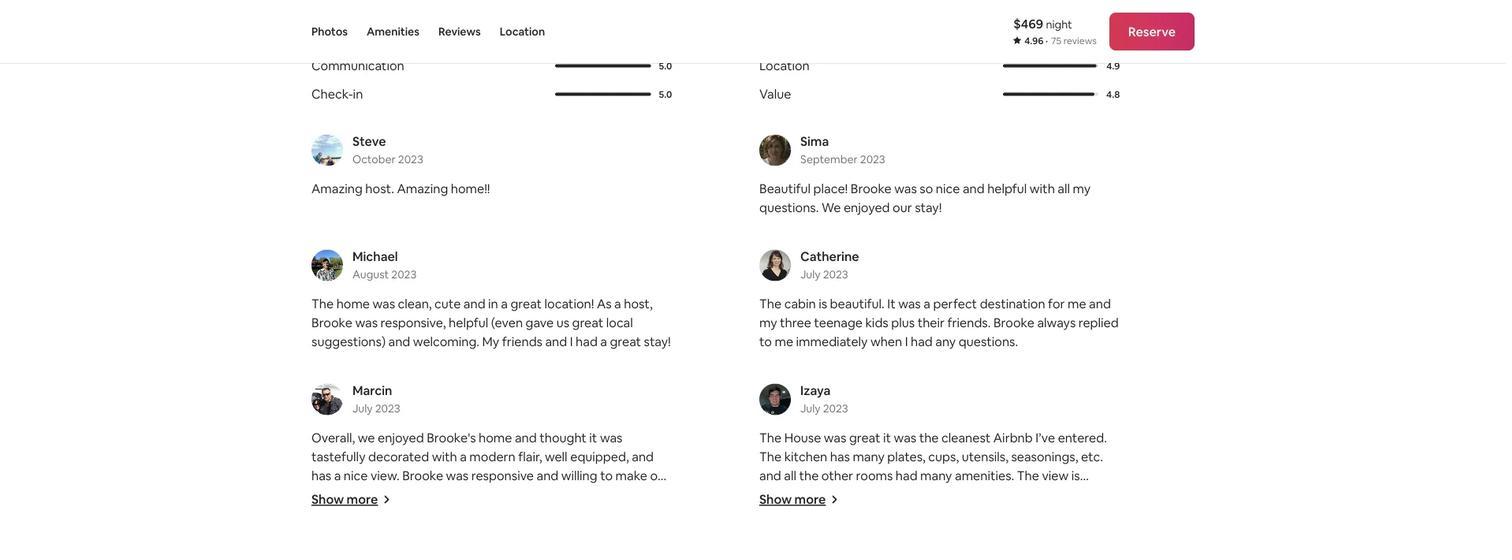 Task type: vqa. For each thing, say whether or not it's contained in the screenshot.
nice inside Beautiful Place! Brooke Was So Nice And Helpful With All My Questions. We Enjoyed Our Stay!
yes



Task type: describe. For each thing, give the bounding box(es) containing it.
cute
[[435, 296, 461, 312]]

and inside beautiful place! brooke was so nice and helpful with all my questions. we enjoyed our stay!
[[963, 181, 985, 197]]

the down view
[[1038, 487, 1060, 503]]

october
[[353, 152, 396, 166]]

cabin
[[785, 296, 816, 312]]

all inside the house was great it was the cleanest airbnb i've entered. the kitchen has many plates, cups, utensils, seasonings, etc. and all the other rooms had many amenities. the view is beautiful. the outdoor area is very comfortable. the light switches can be weird at times but that's a nitpick. the only thing i kinda had a problem with was the driveway becau
[[784, 468, 797, 484]]

i inside the house was great it was the cleanest airbnb i've entered. the kitchen has many plates, cups, utensils, seasonings, etc. and all the other rooms had many amenities. the view is beautiful. the outdoor area is very comfortable. the light switches can be weird at times but that's a nitpick. the only thing i kinda had a problem with was the driveway becau
[[793, 525, 796, 533]]

and down responsive,
[[389, 334, 410, 350]]

brooke inside beautiful place! brooke was so nice and helpful with all my questions. we enjoyed our stay!
[[851, 181, 892, 197]]

september
[[801, 152, 858, 166]]

really
[[419, 525, 450, 533]]

homes
[[596, 506, 635, 522]]

a right as
[[615, 296, 621, 312]]

photos
[[312, 24, 348, 39]]

view
[[1042, 468, 1069, 484]]

home inside the home was clean, cute and in a great location! as a host, brooke was responsive, helpful (even gave us great local suggestions) and welcoming. my friends and i had a great stay!
[[337, 296, 370, 312]]

kinda
[[798, 525, 830, 533]]

beautiful. inside the cabin is beautiful. it was a perfect destination for me and my three teenage kids plus their friends. brooke always replied to me immediately when i had any questions.
[[830, 296, 885, 312]]

a down tastefully
[[334, 468, 341, 484]]

a down brooke's
[[460, 449, 467, 465]]

reviews button
[[439, 0, 481, 63]]

75
[[1052, 35, 1062, 47]]

show for beautiful.
[[760, 491, 792, 508]]

overall, we enjoyed brooke's home and thought it was tastefully decorated with a modern flair, well equipped, and has a nice view. brooke was responsive and willing to make our stay as comfortable as possible.  don't count on doing much at the lake though, as everything is reserved for the homes that have docks. there really is no place to swim or fish unles
[[312, 430, 670, 533]]

suggestions)
[[312, 334, 386, 350]]

the cabin is beautiful. it was a perfect destination for me and my three teenage kids plus their friends. brooke always replied to me immediately when i had any questions.
[[760, 296, 1119, 350]]

is inside the cabin is beautiful. it was a perfect destination for me and my three teenage kids plus their friends. brooke always replied to me immediately when i had any questions.
[[819, 296, 827, 312]]

it inside overall, we enjoyed brooke's home and thought it was tastefully decorated with a modern flair, well equipped, and has a nice view. brooke was responsive and willing to make our stay as comfortable as possible.  don't count on doing much at the lake though, as everything is reserved for the homes that have docks. there really is no place to swim or fish unles
[[589, 430, 597, 446]]

kids
[[866, 315, 889, 331]]

is left no
[[453, 525, 461, 533]]

host.
[[365, 181, 394, 197]]

communication
[[312, 58, 404, 74]]

flair,
[[518, 449, 542, 465]]

etc.
[[1081, 449, 1103, 465]]

light
[[1063, 487, 1088, 503]]

no
[[464, 525, 479, 533]]

the down light
[[1052, 506, 1075, 522]]

the up can on the right
[[817, 487, 839, 503]]

home!!
[[451, 181, 490, 197]]

has inside overall, we enjoyed brooke's home and thought it was tastefully decorated with a modern flair, well equipped, and has a nice view. brooke was responsive and willing to make our stay as comfortable as possible.  don't count on doing much at the lake though, as everything is reserved for the homes that have docks. there really is no place to swim or fish unles
[[312, 468, 331, 484]]

responsive
[[471, 468, 534, 484]]

responsive,
[[381, 315, 446, 331]]

marcin image
[[312, 384, 343, 415]]

0 vertical spatial many
[[853, 449, 885, 465]]

us
[[557, 315, 570, 331]]

(even
[[491, 315, 523, 331]]

show more button for as
[[312, 491, 391, 508]]

check-
[[312, 86, 353, 102]]

location!
[[545, 296, 594, 312]]

on
[[569, 487, 584, 503]]

michael
[[353, 248, 398, 265]]

make
[[616, 468, 648, 484]]

steve
[[353, 133, 386, 149]]

problem
[[867, 525, 916, 533]]

local
[[606, 315, 633, 331]]

well
[[545, 449, 568, 465]]

beautiful. inside the house was great it was the cleanest airbnb i've entered. the kitchen has many plates, cups, utensils, seasonings, etc. and all the other rooms had many amenities. the view is beautiful. the outdoor area is very comfortable. the light switches can be weird at times but that's a nitpick. the only thing i kinda had a problem with was the driveway becau
[[760, 487, 814, 503]]

had down be
[[832, 525, 854, 533]]

with inside overall, we enjoyed brooke's home and thought it was tastefully decorated with a modern flair, well equipped, and has a nice view. brooke was responsive and willing to make our stay as comfortable as possible.  don't count on doing much at the lake though, as everything is reserved for the homes that have docks. there really is no place to swim or fish unles
[[432, 449, 457, 465]]

amazing host. amazing home!!
[[312, 181, 490, 197]]

was inside beautiful place! brooke was so nice and helpful with all my questions. we enjoyed our stay!
[[895, 181, 917, 197]]

with inside beautiful place! brooke was so nice and helpful with all my questions. we enjoyed our stay!
[[1030, 181, 1055, 197]]

our inside overall, we enjoyed brooke's home and thought it was tastefully decorated with a modern flair, well equipped, and has a nice view. brooke was responsive and willing to make our stay as comfortable as possible.  don't count on doing much at the lake though, as everything is reserved for the homes that have docks. there really is no place to swim or fish unles
[[650, 468, 670, 484]]

$469 night
[[1014, 15, 1073, 32]]

a down weird
[[857, 525, 864, 533]]

docks.
[[342, 525, 380, 533]]

was inside the cabin is beautiful. it was a perfect destination for me and my three teenage kids plus their friends. brooke always replied to me immediately when i had any questions.
[[899, 296, 921, 312]]

the inside the cabin is beautiful. it was a perfect destination for me and my three teenage kids plus their friends. brooke always replied to me immediately when i had any questions.
[[760, 296, 782, 312]]

friends
[[502, 334, 543, 350]]

catherine
[[801, 248, 859, 265]]

my
[[482, 334, 499, 350]]

have
[[312, 525, 339, 533]]

place!
[[814, 181, 848, 197]]

host,
[[624, 296, 653, 312]]

it inside the house was great it was the cleanest airbnb i've entered. the kitchen has many plates, cups, utensils, seasonings, etc. and all the other rooms had many amenities. the view is beautiful. the outdoor area is very comfortable. the light switches can be weird at times but that's a nitpick. the only thing i kinda had a problem with was the driveway becau
[[883, 430, 891, 446]]

and up make
[[632, 449, 654, 465]]

thought
[[540, 430, 587, 446]]

july for izaya
[[801, 401, 821, 415]]

the up cups, at the right
[[919, 430, 939, 446]]

fish
[[579, 525, 600, 533]]

friends.
[[948, 315, 991, 331]]

stay! inside beautiful place! brooke was so nice and helpful with all my questions. we enjoyed our stay!
[[915, 200, 942, 216]]

was up equipped,
[[600, 430, 623, 446]]

is up times
[[920, 487, 929, 503]]

1 horizontal spatial to
[[600, 468, 613, 484]]

airbnb
[[994, 430, 1033, 446]]

reserved
[[500, 506, 551, 522]]

for inside the cabin is beautiful. it was a perfect destination for me and my three teenage kids plus their friends. brooke always replied to me immediately when i had any questions.
[[1048, 296, 1065, 312]]

questions. inside the cabin is beautiful. it was a perfect destination for me and my three teenage kids plus their friends. brooke always replied to me immediately when i had any questions.
[[959, 334, 1018, 350]]

2 vertical spatial to
[[516, 525, 528, 533]]

any
[[936, 334, 956, 350]]

izaya image
[[760, 384, 791, 415]]

my inside beautiful place! brooke was so nice and helpful with all my questions. we enjoyed our stay!
[[1073, 181, 1091, 197]]

doing
[[587, 487, 620, 503]]

beautiful place! brooke was so nice and helpful with all my questions. we enjoyed our stay!
[[760, 181, 1091, 216]]

steve october 2023
[[353, 133, 423, 166]]

willing
[[561, 468, 598, 484]]

area
[[892, 487, 918, 503]]

when
[[871, 334, 902, 350]]

comfortable
[[354, 487, 426, 503]]

replied
[[1079, 315, 1119, 331]]

reviews
[[1064, 35, 1097, 47]]

the left the 'house'
[[760, 430, 782, 446]]

brooke inside the home was clean, cute and in a great location! as a host, brooke was responsive, helpful (even gave us great local suggestions) and welcoming. my friends and i had a great stay!
[[312, 315, 353, 331]]

izaya
[[801, 383, 831, 399]]

a down comfortable.
[[998, 506, 1005, 522]]

utensils,
[[962, 449, 1009, 465]]

marcin image
[[312, 384, 343, 415]]

a up (even
[[501, 296, 508, 312]]

at inside the house was great it was the cleanest airbnb i've entered. the kitchen has many plates, cups, utensils, seasonings, etc. and all the other rooms had many amenities. the view is beautiful. the outdoor area is very comfortable. the light switches can be weird at times but that's a nitpick. the only thing i kinda had a problem with was the driveway becau
[[890, 506, 902, 522]]

0 vertical spatial location
[[500, 24, 545, 39]]

at inside overall, we enjoyed brooke's home and thought it was tastefully decorated with a modern flair, well equipped, and has a nice view. brooke was responsive and willing to make our stay as comfortable as possible.  don't count on doing much at the lake though, as everything is reserved for the homes that have docks. there really is no place to swim or fish unles
[[658, 487, 670, 503]]

driveway
[[994, 525, 1046, 533]]

july for catherine
[[801, 267, 821, 281]]

three
[[780, 315, 812, 331]]

equipped,
[[570, 449, 629, 465]]

is up light
[[1072, 468, 1080, 484]]

2023 for brooke
[[860, 152, 886, 166]]

izaya july 2023
[[801, 383, 848, 415]]

was up possible.
[[446, 468, 469, 484]]

a down local
[[601, 334, 607, 350]]

$469
[[1014, 15, 1044, 32]]

0 horizontal spatial as
[[338, 487, 351, 503]]

2023 for amazing
[[398, 152, 423, 166]]

brooke's
[[427, 430, 476, 446]]

show more button for beautiful.
[[760, 491, 839, 508]]

has inside the house was great it was the cleanest airbnb i've entered. the kitchen has many plates, cups, utensils, seasonings, etc. and all the other rooms had many amenities. the view is beautiful. the outdoor area is very comfortable. the light switches can be weird at times but that's a nitpick. the only thing i kinda had a problem with was the driveway becau
[[830, 449, 850, 465]]

house
[[785, 430, 821, 446]]

amenities
[[367, 24, 420, 39]]

4.8
[[1107, 88, 1120, 100]]

photos button
[[312, 0, 348, 63]]

don't
[[498, 487, 530, 503]]

times
[[904, 506, 937, 522]]

show for as
[[312, 491, 344, 508]]

very
[[932, 487, 957, 503]]

enjoyed inside beautiful place! brooke was so nice and helpful with all my questions. we enjoyed our stay!
[[844, 200, 890, 216]]

amenities button
[[367, 0, 420, 63]]

plates,
[[888, 449, 926, 465]]

was left clean,
[[373, 296, 395, 312]]

location button
[[500, 0, 545, 63]]

immediately
[[796, 334, 868, 350]]



Task type: locate. For each thing, give the bounding box(es) containing it.
brooke down decorated
[[402, 468, 443, 484]]

brooke down destination
[[994, 315, 1035, 331]]

0 horizontal spatial it
[[589, 430, 597, 446]]

0 horizontal spatial amazing
[[312, 181, 363, 197]]

great up rooms
[[849, 430, 881, 446]]

show more for beautiful.
[[760, 491, 826, 508]]

had
[[576, 334, 598, 350], [911, 334, 933, 350], [896, 468, 918, 484], [832, 525, 854, 533]]

0 vertical spatial questions.
[[760, 200, 819, 216]]

stay! inside the home was clean, cute and in a great location! as a host, brooke was responsive, helpful (even gave us great local suggestions) and welcoming. my friends and i had a great stay!
[[644, 334, 671, 350]]

cups,
[[929, 449, 959, 465]]

stay
[[312, 487, 336, 503]]

1 vertical spatial all
[[784, 468, 797, 484]]

great
[[511, 296, 542, 312], [572, 315, 604, 331], [610, 334, 641, 350], [849, 430, 881, 446]]

1 horizontal spatial for
[[1048, 296, 1065, 312]]

and up the replied
[[1089, 296, 1111, 312]]

enjoyed
[[844, 200, 890, 216], [378, 430, 424, 446]]

2023 down "catherine"
[[823, 267, 848, 281]]

can
[[813, 506, 834, 522]]

1 vertical spatial has
[[312, 468, 331, 484]]

place
[[481, 525, 513, 533]]

show up have
[[312, 491, 344, 508]]

2023 inside michael august 2023
[[392, 267, 417, 281]]

1 show more button from the left
[[312, 491, 391, 508]]

show more button up kinda
[[760, 491, 839, 508]]

decorated
[[368, 449, 429, 465]]

was up plates,
[[894, 430, 917, 446]]

1 horizontal spatial as
[[408, 506, 420, 522]]

1 horizontal spatial has
[[830, 449, 850, 465]]

5.0 out of 5.0 image
[[1003, 36, 1099, 39], [1003, 36, 1099, 39], [555, 64, 651, 67], [555, 64, 651, 67], [555, 93, 651, 96], [555, 93, 651, 96]]

0 vertical spatial home
[[337, 296, 370, 312]]

1 it from the left
[[589, 430, 597, 446]]

2 amazing from the left
[[397, 181, 448, 197]]

0 vertical spatial enjoyed
[[844, 200, 890, 216]]

1 horizontal spatial at
[[890, 506, 902, 522]]

at up problem
[[890, 506, 902, 522]]

is right cabin
[[819, 296, 827, 312]]

1 vertical spatial beautiful.
[[760, 487, 814, 503]]

0 vertical spatial all
[[1058, 181, 1070, 197]]

and right so
[[963, 181, 985, 197]]

steve image
[[312, 135, 343, 166], [312, 135, 343, 166]]

july down "catherine"
[[801, 267, 821, 281]]

0 vertical spatial nice
[[936, 181, 960, 197]]

0 vertical spatial my
[[1073, 181, 1091, 197]]

1 vertical spatial questions.
[[959, 334, 1018, 350]]

the up have
[[312, 506, 331, 522]]

possible.
[[444, 487, 495, 503]]

a up their
[[924, 296, 931, 312]]

izaya image
[[760, 384, 791, 415]]

is
[[819, 296, 827, 312], [1072, 468, 1080, 484], [920, 487, 929, 503], [489, 506, 497, 522], [453, 525, 461, 533]]

great inside the house was great it was the cleanest airbnb i've entered. the kitchen has many plates, cups, utensils, seasonings, etc. and all the other rooms had many amenities. the view is beautiful. the outdoor area is very comfortable. the light switches can be weird at times but that's a nitpick. the only thing i kinda had a problem with was the driveway becau
[[849, 430, 881, 446]]

a inside the cabin is beautiful. it was a perfect destination for me and my three teenage kids plus their friends. brooke always replied to me immediately when i had any questions.
[[924, 296, 931, 312]]

me
[[1068, 296, 1087, 312], [775, 334, 794, 350]]

1 show from the left
[[312, 491, 344, 508]]

2023 inside the izaya july 2023
[[823, 401, 848, 415]]

overall,
[[312, 430, 355, 446]]

0 horizontal spatial all
[[784, 468, 797, 484]]

only
[[1077, 506, 1102, 522]]

for
[[1048, 296, 1065, 312], [554, 506, 571, 522]]

many up rooms
[[853, 449, 885, 465]]

july
[[801, 267, 821, 281], [353, 401, 373, 415], [801, 401, 821, 415]]

entered.
[[1058, 430, 1107, 446]]

1 horizontal spatial home
[[479, 430, 512, 446]]

at up that
[[658, 487, 670, 503]]

2023 inside the sima september 2023
[[860, 152, 886, 166]]

show up thing
[[760, 491, 792, 508]]

in inside the home was clean, cute and in a great location! as a host, brooke was responsive, helpful (even gave us great local suggestions) and welcoming. my friends and i had a great stay!
[[488, 296, 498, 312]]

0 horizontal spatial my
[[760, 315, 777, 331]]

1 vertical spatial at
[[890, 506, 902, 522]]

for up or
[[554, 506, 571, 522]]

0 horizontal spatial i
[[570, 334, 573, 350]]

july down izaya
[[801, 401, 821, 415]]

0 horizontal spatial show
[[312, 491, 344, 508]]

and inside the house was great it was the cleanest airbnb i've entered. the kitchen has many plates, cups, utensils, seasonings, etc. and all the other rooms had many amenities. the view is beautiful. the outdoor area is very comfortable. the light switches can be weird at times but that's a nitpick. the only thing i kinda had a problem with was the driveway becau
[[760, 468, 781, 484]]

nice down tastefully
[[344, 468, 368, 484]]

0 horizontal spatial show more button
[[312, 491, 391, 508]]

5.0
[[1107, 31, 1120, 43], [659, 60, 672, 72], [659, 88, 672, 100]]

4.9 out of 5.0 image
[[1003, 64, 1099, 67], [1003, 64, 1097, 67]]

0 horizontal spatial for
[[554, 506, 571, 522]]

2 horizontal spatial as
[[429, 487, 442, 503]]

amazing left the host.
[[312, 181, 363, 197]]

many
[[853, 449, 885, 465], [921, 468, 952, 484]]

stay! down so
[[915, 200, 942, 216]]

more up kinda
[[795, 491, 826, 508]]

0 vertical spatial for
[[1048, 296, 1065, 312]]

gave
[[526, 315, 554, 331]]

5.0 for communication
[[659, 60, 672, 72]]

1 vertical spatial home
[[479, 430, 512, 446]]

1 horizontal spatial in
[[488, 296, 498, 312]]

list containing steve
[[305, 133, 1201, 533]]

sima
[[801, 133, 829, 149]]

0 vertical spatial in
[[353, 86, 363, 102]]

1 horizontal spatial stay!
[[915, 200, 942, 216]]

it up equipped,
[[589, 430, 597, 446]]

0 horizontal spatial me
[[775, 334, 794, 350]]

had down plates,
[[896, 468, 918, 484]]

1 vertical spatial to
[[600, 468, 613, 484]]

1 vertical spatial our
[[650, 468, 670, 484]]

nice inside overall, we enjoyed brooke's home and thought it was tastefully decorated with a modern flair, well equipped, and has a nice view. brooke was responsive and willing to make our stay as comfortable as possible.  don't count on doing much at the lake though, as everything is reserved for the homes that have docks. there really is no place to swim or fish unles
[[344, 468, 368, 484]]

0 horizontal spatial our
[[650, 468, 670, 484]]

seasonings,
[[1012, 449, 1079, 465]]

location right reviews
[[500, 24, 545, 39]]

was left so
[[895, 181, 917, 197]]

0 vertical spatial beautiful.
[[830, 296, 885, 312]]

was up suggestions)
[[355, 315, 378, 331]]

has
[[830, 449, 850, 465], [312, 468, 331, 484]]

0 horizontal spatial beautiful.
[[760, 487, 814, 503]]

to up doing
[[600, 468, 613, 484]]

catherine image
[[760, 250, 791, 281], [760, 250, 791, 281]]

great up gave
[[511, 296, 542, 312]]

location up value
[[760, 58, 810, 74]]

5.0 for cleanliness
[[1107, 31, 1120, 43]]

0 horizontal spatial in
[[353, 86, 363, 102]]

1 horizontal spatial all
[[1058, 181, 1070, 197]]

1 horizontal spatial me
[[1068, 296, 1087, 312]]

to inside the cabin is beautiful. it was a perfect destination for me and my three teenage kids plus their friends. brooke always replied to me immediately when i had any questions.
[[760, 334, 772, 350]]

july inside the izaya july 2023
[[801, 401, 821, 415]]

had down the location!
[[576, 334, 598, 350]]

outdoor
[[842, 487, 889, 503]]

0 vertical spatial helpful
[[988, 181, 1027, 197]]

for inside overall, we enjoyed brooke's home and thought it was tastefully decorated with a modern flair, well equipped, and has a nice view. brooke was responsive and willing to make our stay as comfortable as possible.  don't count on doing much at the lake though, as everything is reserved for the homes that have docks. there really is no place to swim or fish unles
[[554, 506, 571, 522]]

amazing
[[312, 181, 363, 197], [397, 181, 448, 197]]

2023 for was
[[392, 267, 417, 281]]

and up the count
[[537, 468, 559, 484]]

and inside the cabin is beautiful. it was a perfect destination for me and my three teenage kids plus their friends. brooke always replied to me immediately when i had any questions.
[[1089, 296, 1111, 312]]

the up suggestions)
[[312, 296, 334, 312]]

we
[[358, 430, 375, 446]]

1 horizontal spatial it
[[883, 430, 891, 446]]

weird
[[855, 506, 887, 522]]

a
[[501, 296, 508, 312], [615, 296, 621, 312], [924, 296, 931, 312], [601, 334, 607, 350], [460, 449, 467, 465], [334, 468, 341, 484], [998, 506, 1005, 522], [857, 525, 864, 533]]

more for comfortable
[[347, 491, 378, 508]]

list
[[305, 133, 1201, 533]]

great down local
[[610, 334, 641, 350]]

0 vertical spatial to
[[760, 334, 772, 350]]

august
[[353, 267, 389, 281]]

0 horizontal spatial enjoyed
[[378, 430, 424, 446]]

thing
[[760, 525, 790, 533]]

1 vertical spatial my
[[760, 315, 777, 331]]

check-in
[[312, 86, 363, 102]]

location
[[500, 24, 545, 39], [760, 58, 810, 74]]

with inside the house was great it was the cleanest airbnb i've entered. the kitchen has many plates, cups, utensils, seasonings, etc. and all the other rooms had many amenities. the view is beautiful. the outdoor area is very comfortable. the light switches can be weird at times but that's a nitpick. the only thing i kinda had a problem with was the driveway becau
[[919, 525, 944, 533]]

1 vertical spatial with
[[432, 449, 457, 465]]

show more for as
[[312, 491, 378, 508]]

amazing right the host.
[[397, 181, 448, 197]]

2 more from the left
[[795, 491, 826, 508]]

with
[[1030, 181, 1055, 197], [432, 449, 457, 465], [919, 525, 944, 533]]

to
[[760, 334, 772, 350], [600, 468, 613, 484], [516, 525, 528, 533]]

michael image
[[312, 250, 343, 281], [312, 250, 343, 281]]

questions. inside beautiful place! brooke was so nice and helpful with all my questions. we enjoyed our stay!
[[760, 200, 819, 216]]

show more button up "docks."
[[312, 491, 391, 508]]

0 horizontal spatial more
[[347, 491, 378, 508]]

brooke up suggestions)
[[312, 315, 353, 331]]

it up plates,
[[883, 430, 891, 446]]

though,
[[360, 506, 405, 522]]

had inside the cabin is beautiful. it was a perfect destination for me and my three teenage kids plus their friends. brooke always replied to me immediately when i had any questions.
[[911, 334, 933, 350]]

teenage
[[814, 315, 863, 331]]

and up switches
[[760, 468, 781, 484]]

home up modern
[[479, 430, 512, 446]]

as up lake
[[338, 487, 351, 503]]

0 vertical spatial at
[[658, 487, 670, 503]]

2 show from the left
[[760, 491, 792, 508]]

2023 down izaya
[[823, 401, 848, 415]]

michael august 2023
[[353, 248, 417, 281]]

value
[[760, 86, 791, 102]]

1 horizontal spatial questions.
[[959, 334, 1018, 350]]

0 vertical spatial our
[[893, 200, 912, 216]]

july inside marcin july 2023
[[353, 401, 373, 415]]

tastefully
[[312, 449, 366, 465]]

swim
[[531, 525, 561, 533]]

enjoyed inside overall, we enjoyed brooke's home and thought it was tastefully decorated with a modern flair, well equipped, and has a nice view. brooke was responsive and willing to make our stay as comfortable as possible.  don't count on doing much at the lake though, as everything is reserved for the homes that have docks. there really is no place to swim or fish unles
[[378, 430, 424, 446]]

the down kitchen
[[799, 468, 819, 484]]

2 show more button from the left
[[760, 491, 839, 508]]

0 vertical spatial 5.0
[[1107, 31, 1120, 43]]

2023 for is
[[823, 267, 848, 281]]

the left cabin
[[760, 296, 782, 312]]

july inside catherine july 2023
[[801, 267, 821, 281]]

0 horizontal spatial location
[[500, 24, 545, 39]]

reserve
[[1129, 23, 1176, 39]]

0 horizontal spatial with
[[432, 449, 457, 465]]

the inside the home was clean, cute and in a great location! as a host, brooke was responsive, helpful (even gave us great local suggestions) and welcoming. my friends and i had a great stay!
[[312, 296, 334, 312]]

brooke inside the cabin is beautiful. it was a perfect destination for me and my three teenage kids plus their friends. brooke always replied to me immediately when i had any questions.
[[994, 315, 1035, 331]]

1 vertical spatial me
[[775, 334, 794, 350]]

·
[[1046, 35, 1048, 47]]

home
[[337, 296, 370, 312], [479, 430, 512, 446]]

questions.
[[760, 200, 819, 216], [959, 334, 1018, 350]]

all inside beautiful place! brooke was so nice and helpful with all my questions. we enjoyed our stay!
[[1058, 181, 1070, 197]]

4.8 out of 5.0 image
[[1003, 93, 1099, 96], [1003, 93, 1095, 96]]

1 amazing from the left
[[312, 181, 363, 197]]

1 vertical spatial many
[[921, 468, 952, 484]]

perfect
[[933, 296, 977, 312]]

1 horizontal spatial beautiful.
[[830, 296, 885, 312]]

has up other
[[830, 449, 850, 465]]

2 horizontal spatial to
[[760, 334, 772, 350]]

more up "docks."
[[347, 491, 378, 508]]

2023 up clean,
[[392, 267, 417, 281]]

had inside the home was clean, cute and in a great location! as a host, brooke was responsive, helpful (even gave us great local suggestions) and welcoming. my friends and i had a great stay!
[[576, 334, 598, 350]]

0 horizontal spatial home
[[337, 296, 370, 312]]

helpful
[[988, 181, 1027, 197], [449, 315, 488, 331]]

or
[[564, 525, 576, 533]]

0 horizontal spatial stay!
[[644, 334, 671, 350]]

switches
[[760, 506, 810, 522]]

brooke right place!
[[851, 181, 892, 197]]

1 vertical spatial nice
[[344, 468, 368, 484]]

1 horizontal spatial i
[[793, 525, 796, 533]]

0 vertical spatial has
[[830, 449, 850, 465]]

all
[[1058, 181, 1070, 197], [784, 468, 797, 484]]

nitpick.
[[1007, 506, 1050, 522]]

1 show more from the left
[[312, 491, 378, 508]]

view.
[[371, 468, 400, 484]]

home inside overall, we enjoyed brooke's home and thought it was tastefully decorated with a modern flair, well equipped, and has a nice view. brooke was responsive and willing to make our stay as comfortable as possible.  don't count on doing much at the lake though, as everything is reserved for the homes that have docks. there really is no place to swim or fish unles
[[479, 430, 512, 446]]

and down us
[[545, 334, 567, 350]]

2023 inside catherine july 2023
[[823, 267, 848, 281]]

july down marcin
[[353, 401, 373, 415]]

helpful inside beautiful place! brooke was so nice and helpful with all my questions. we enjoyed our stay!
[[988, 181, 1027, 197]]

0 vertical spatial with
[[1030, 181, 1055, 197]]

2023
[[398, 152, 423, 166], [860, 152, 886, 166], [392, 267, 417, 281], [823, 267, 848, 281], [375, 401, 400, 415], [823, 401, 848, 415]]

beautiful. up teenage
[[830, 296, 885, 312]]

the home was clean, cute and in a great location! as a host, brooke was responsive, helpful (even gave us great local suggestions) and welcoming. my friends and i had a great stay!
[[312, 296, 671, 350]]

2 vertical spatial 5.0
[[659, 88, 672, 100]]

2 it from the left
[[883, 430, 891, 446]]

1 horizontal spatial show
[[760, 491, 792, 508]]

0 horizontal spatial helpful
[[449, 315, 488, 331]]

2 horizontal spatial with
[[1030, 181, 1055, 197]]

1 horizontal spatial location
[[760, 58, 810, 74]]

cleanliness
[[312, 29, 376, 45]]

nice right so
[[936, 181, 960, 197]]

had down their
[[911, 334, 933, 350]]

show more up thing
[[760, 491, 826, 508]]

0 horizontal spatial questions.
[[760, 200, 819, 216]]

1 vertical spatial for
[[554, 506, 571, 522]]

marcin
[[353, 383, 392, 399]]

the down seasonings,
[[1017, 468, 1040, 484]]

0 vertical spatial me
[[1068, 296, 1087, 312]]

1 horizontal spatial amazing
[[397, 181, 448, 197]]

me up "always"
[[1068, 296, 1087, 312]]

2 horizontal spatial i
[[905, 334, 908, 350]]

destination
[[980, 296, 1046, 312]]

the down that's
[[972, 525, 991, 533]]

helpful inside the home was clean, cute and in a great location! as a host, brooke was responsive, helpful (even gave us great local suggestions) and welcoming. my friends and i had a great stay!
[[449, 315, 488, 331]]

great right us
[[572, 315, 604, 331]]

our right we
[[893, 200, 912, 216]]

1 vertical spatial in
[[488, 296, 498, 312]]

2023 up amazing host. amazing home!! at the left top
[[398, 152, 423, 166]]

many down cups, at the right
[[921, 468, 952, 484]]

i inside the home was clean, cute and in a great location! as a host, brooke was responsive, helpful (even gave us great local suggestions) and welcoming. my friends and i had a great stay!
[[570, 334, 573, 350]]

2023 inside steve october 2023
[[398, 152, 423, 166]]

it
[[888, 296, 896, 312]]

0 vertical spatial stay!
[[915, 200, 942, 216]]

and right cute
[[464, 296, 486, 312]]

our inside beautiful place! brooke was so nice and helpful with all my questions. we enjoyed our stay!
[[893, 200, 912, 216]]

1 horizontal spatial show more button
[[760, 491, 839, 508]]

1 vertical spatial 5.0
[[659, 60, 672, 72]]

1 horizontal spatial with
[[919, 525, 944, 533]]

1 horizontal spatial nice
[[936, 181, 960, 197]]

brooke inside overall, we enjoyed brooke's home and thought it was tastefully decorated with a modern flair, well equipped, and has a nice view. brooke was responsive and willing to make our stay as comfortable as possible.  don't count on doing much at the lake though, as everything is reserved for the homes that have docks. there really is no place to swim or fish unles
[[402, 468, 443, 484]]

and up flair,
[[515, 430, 537, 446]]

i down plus
[[905, 334, 908, 350]]

1 horizontal spatial my
[[1073, 181, 1091, 197]]

welcoming.
[[413, 334, 480, 350]]

i inside the cabin is beautiful. it was a perfect destination for me and my three teenage kids plus their friends. brooke always replied to me immediately when i had any questions.
[[905, 334, 908, 350]]

it
[[589, 430, 597, 446], [883, 430, 891, 446]]

in down communication
[[353, 86, 363, 102]]

sima image
[[760, 135, 791, 166], [760, 135, 791, 166]]

0 horizontal spatial nice
[[344, 468, 368, 484]]

there
[[382, 525, 416, 533]]

was right it
[[899, 296, 921, 312]]

as up everything
[[429, 487, 442, 503]]

i down switches
[[793, 525, 796, 533]]

0 horizontal spatial to
[[516, 525, 528, 533]]

stay! down host,
[[644, 334, 671, 350]]

as
[[597, 296, 612, 312]]

1 vertical spatial enjoyed
[[378, 430, 424, 446]]

count
[[533, 487, 566, 503]]

1 horizontal spatial show more
[[760, 491, 826, 508]]

questions. down friends.
[[959, 334, 1018, 350]]

5.0 for check-in
[[659, 88, 672, 100]]

1 horizontal spatial enjoyed
[[844, 200, 890, 216]]

that's
[[962, 506, 995, 522]]

1 horizontal spatial helpful
[[988, 181, 1027, 197]]

i've
[[1036, 430, 1056, 446]]

has up stay
[[312, 468, 331, 484]]

clean,
[[398, 296, 432, 312]]

enjoyed up decorated
[[378, 430, 424, 446]]

was down but
[[947, 525, 969, 533]]

show more button
[[312, 491, 391, 508], [760, 491, 839, 508]]

0 horizontal spatial has
[[312, 468, 331, 484]]

2023 right september
[[860, 152, 886, 166]]

plus
[[891, 315, 915, 331]]

always
[[1038, 315, 1076, 331]]

the up fish
[[574, 506, 593, 522]]

0 horizontal spatial many
[[853, 449, 885, 465]]

as up there
[[408, 506, 420, 522]]

4.96
[[1025, 35, 1044, 47]]

the house was great it was the cleanest airbnb i've entered. the kitchen has many plates, cups, utensils, seasonings, etc. and all the other rooms had many amenities. the view is beautiful. the outdoor area is very comfortable. the light switches can be weird at times but that's a nitpick. the only thing i kinda had a problem with was the driveway becau
[[760, 430, 1113, 533]]

0 horizontal spatial at
[[658, 487, 670, 503]]

nice inside beautiful place! brooke was so nice and helpful with all my questions. we enjoyed our stay!
[[936, 181, 960, 197]]

is up place
[[489, 506, 497, 522]]

was right the 'house'
[[824, 430, 847, 446]]

2 show more from the left
[[760, 491, 826, 508]]

questions. down 'beautiful'
[[760, 200, 819, 216]]

0 horizontal spatial show more
[[312, 491, 378, 508]]

1 vertical spatial location
[[760, 58, 810, 74]]

2023 inside marcin july 2023
[[375, 401, 400, 415]]

1 horizontal spatial more
[[795, 491, 826, 508]]

more for the
[[795, 491, 826, 508]]

home down august
[[337, 296, 370, 312]]

1 horizontal spatial our
[[893, 200, 912, 216]]

my
[[1073, 181, 1091, 197], [760, 315, 777, 331]]

the left kitchen
[[760, 449, 782, 465]]

2 vertical spatial with
[[919, 525, 944, 533]]

my inside the cabin is beautiful. it was a perfect destination for me and my three teenage kids plus their friends. brooke always replied to me immediately when i had any questions.
[[760, 315, 777, 331]]

reviews
[[439, 24, 481, 39]]

1 more from the left
[[347, 491, 378, 508]]

july for marcin
[[353, 401, 373, 415]]

our up much
[[650, 468, 670, 484]]

cleanest
[[942, 430, 991, 446]]

enjoyed right we
[[844, 200, 890, 216]]

1 vertical spatial helpful
[[449, 315, 488, 331]]

stay!
[[915, 200, 942, 216], [644, 334, 671, 350]]

1 horizontal spatial many
[[921, 468, 952, 484]]



